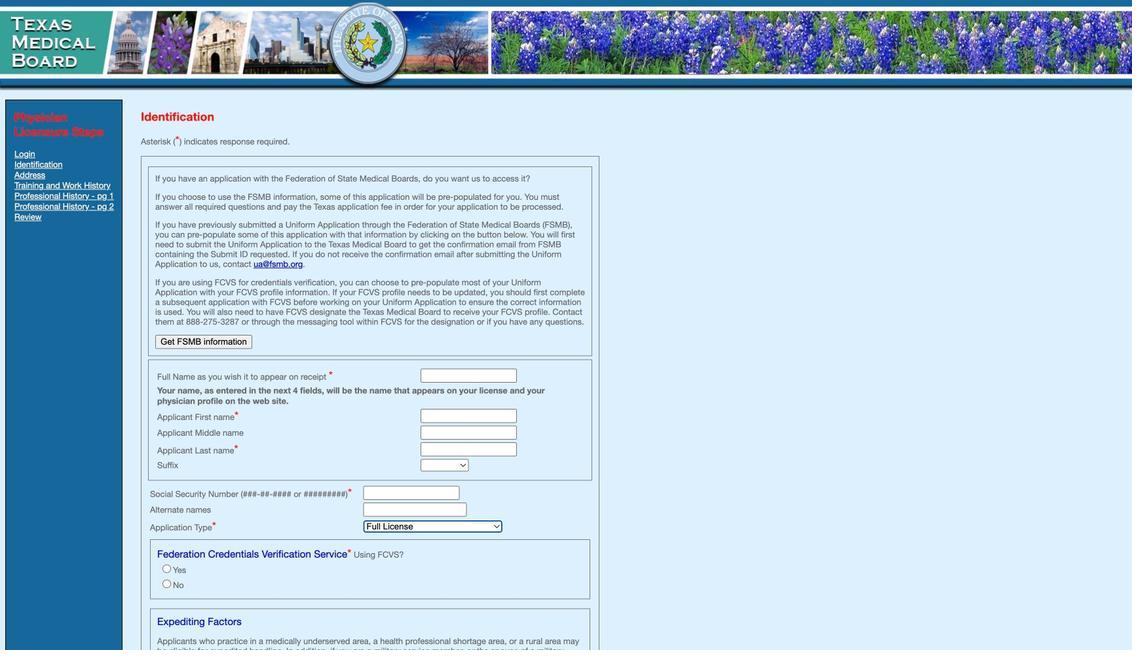 Task type: locate. For each thing, give the bounding box(es) containing it.
None text field
[[421, 409, 517, 423], [364, 486, 460, 500], [421, 409, 517, 423], [364, 486, 460, 500]]

None text field
[[421, 369, 517, 383], [421, 426, 517, 440], [421, 443, 517, 457], [364, 503, 467, 517], [421, 369, 517, 383], [421, 426, 517, 440], [421, 443, 517, 457], [364, 503, 467, 517]]

None radio
[[163, 565, 171, 573], [163, 580, 171, 589], [163, 565, 171, 573], [163, 580, 171, 589]]

texas medical board image
[[0, 0, 492, 92]]

None submit
[[155, 335, 252, 349]]



